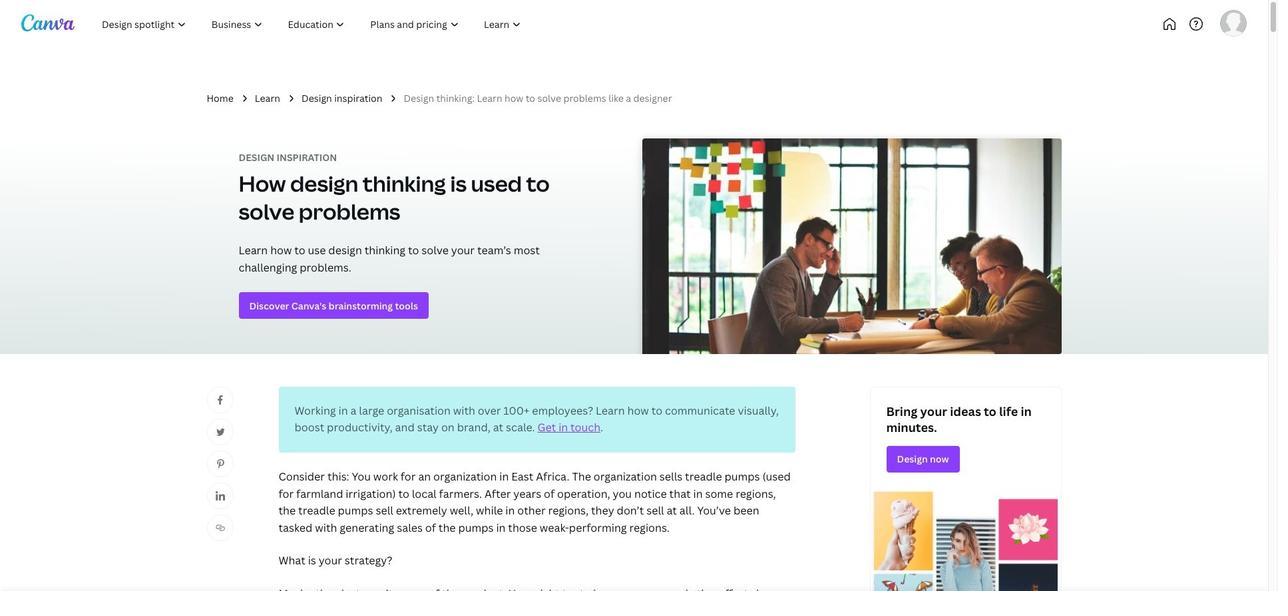 Task type: vqa. For each thing, say whether or not it's contained in the screenshot.
design thinking image
yes



Task type: locate. For each thing, give the bounding box(es) containing it.
design thinking image
[[642, 138, 1061, 375]]

top level navigation element
[[91, 11, 578, 37]]



